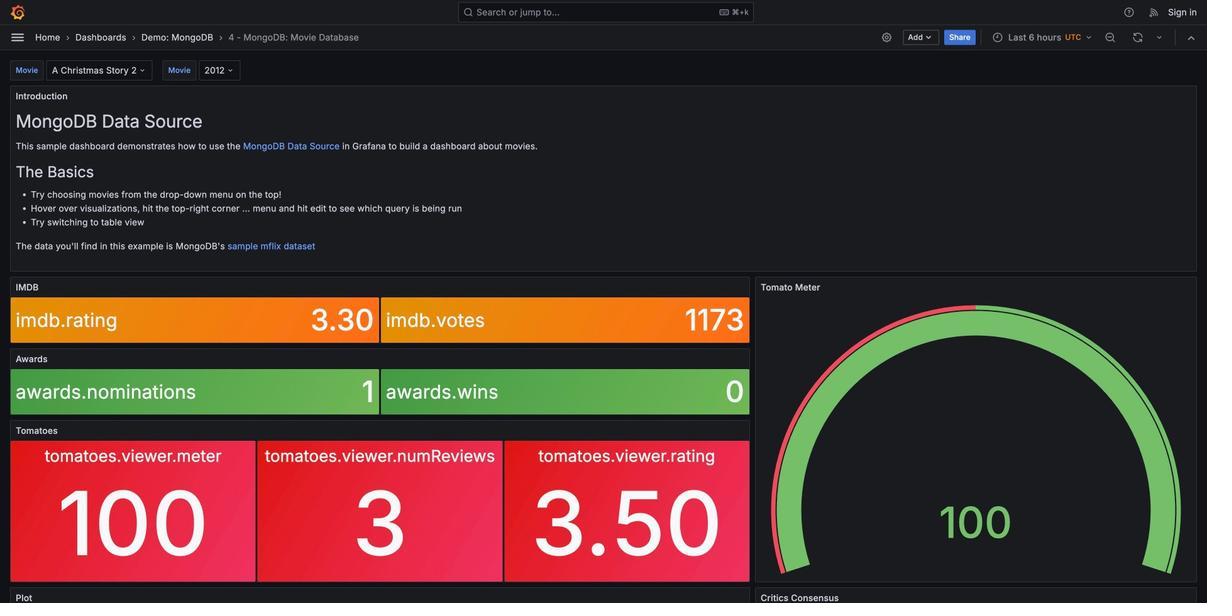 Task type: locate. For each thing, give the bounding box(es) containing it.
news image
[[1149, 7, 1160, 18]]

refresh dashboard image
[[1133, 32, 1144, 43]]

grafana image
[[10, 5, 25, 20]]

zoom out time range image
[[1105, 32, 1116, 43]]



Task type: vqa. For each thing, say whether or not it's contained in the screenshot.
the leftmost cell
no



Task type: describe. For each thing, give the bounding box(es) containing it.
open menu image
[[10, 30, 25, 45]]

dashboard settings image
[[881, 32, 893, 43]]

help image
[[1124, 7, 1135, 18]]

auto refresh turned off. choose refresh time interval image
[[1155, 32, 1165, 42]]



